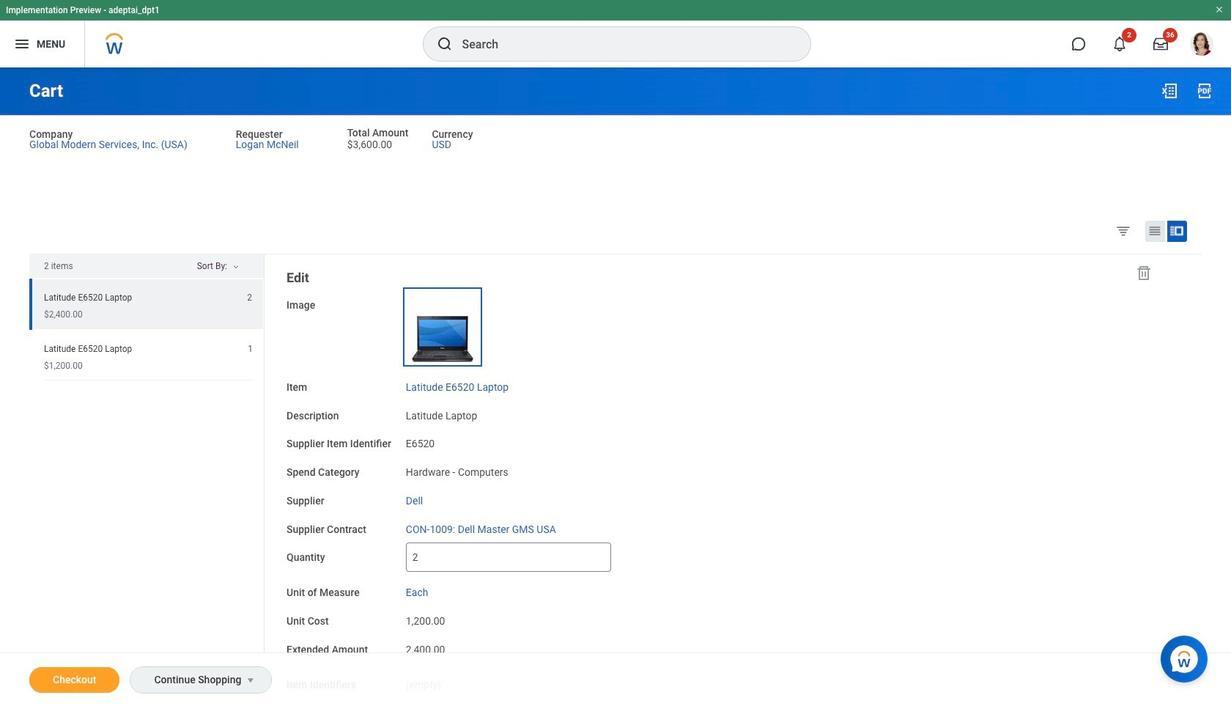 Task type: locate. For each thing, give the bounding box(es) containing it.
item list list box
[[29, 279, 264, 380]]

profile logan mcneil image
[[1191, 32, 1214, 59]]

None text field
[[406, 543, 611, 572]]

Toggle to Grid view radio
[[1146, 221, 1166, 242]]

export to excel image
[[1162, 82, 1179, 100]]

option group
[[1113, 220, 1199, 245]]

view printable version (pdf) image
[[1197, 82, 1214, 100]]

navigation pane region
[[265, 254, 1172, 706]]

region
[[29, 254, 265, 706]]

main content
[[0, 67, 1232, 706]]

toggle to list detail view image
[[1170, 224, 1185, 238]]

notifications large image
[[1113, 37, 1128, 51]]

delete image
[[1136, 264, 1154, 281]]

banner
[[0, 0, 1232, 67]]



Task type: describe. For each thing, give the bounding box(es) containing it.
close environment banner image
[[1216, 5, 1225, 14]]

caret down image
[[242, 675, 260, 686]]

Search Workday  search field
[[462, 28, 781, 60]]

toggle to grid view image
[[1148, 224, 1163, 238]]

hardware - computers element
[[406, 464, 509, 478]]

inbox large image
[[1154, 37, 1169, 51]]

e6520.jpg image
[[406, 290, 479, 364]]

none text field inside navigation pane region
[[406, 543, 611, 572]]

select to filter grid data image
[[1116, 223, 1132, 238]]

chevron down image
[[227, 264, 245, 274]]

justify image
[[13, 35, 31, 53]]

search image
[[436, 35, 454, 53]]

arrow down image
[[245, 260, 263, 270]]

Toggle to List Detail view radio
[[1168, 221, 1188, 242]]



Task type: vqa. For each thing, say whether or not it's contained in the screenshot.
Toggle to Grid view icon
yes



